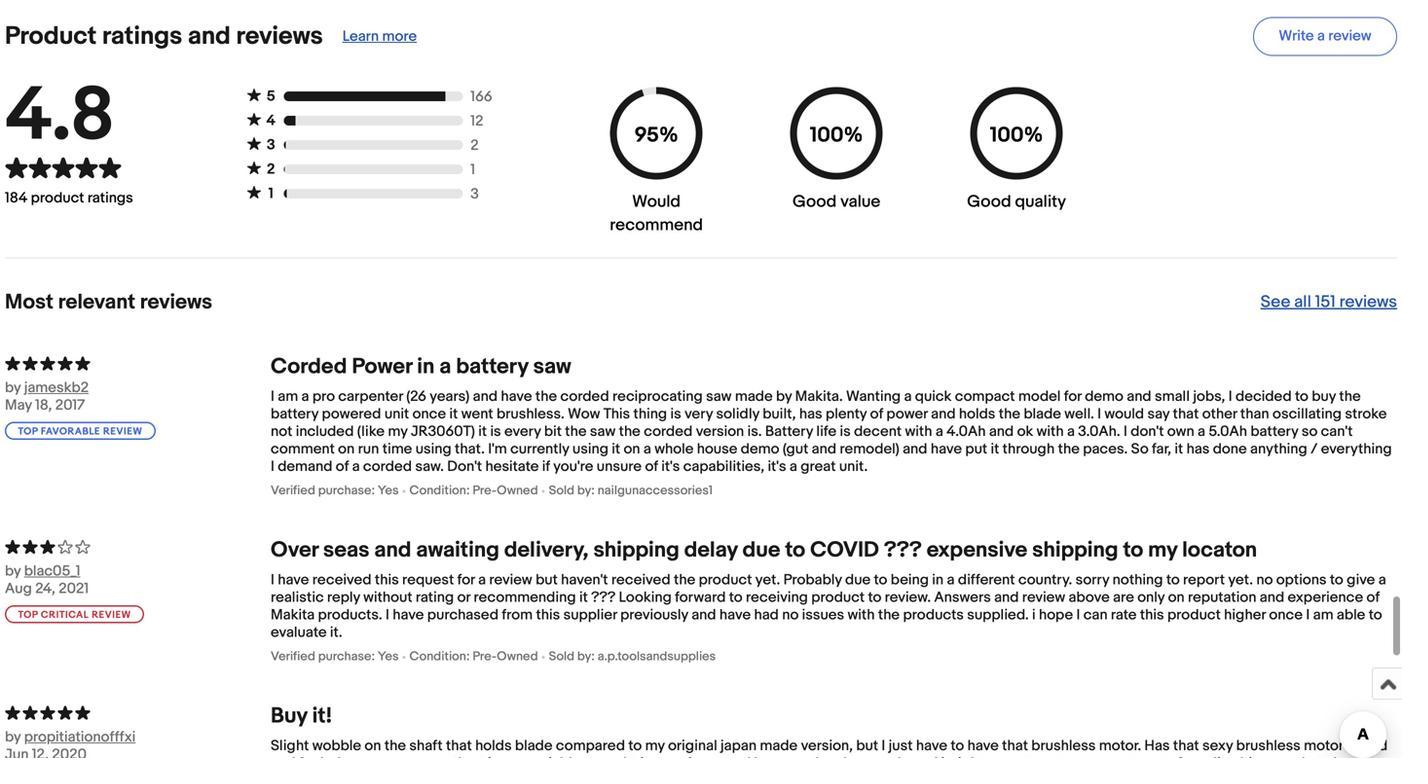 Task type: vqa. For each thing, say whether or not it's contained in the screenshot.
1st (0) from the right
no



Task type: locate. For each thing, give the bounding box(es) containing it.
power
[[886, 406, 928, 423]]

good left value
[[792, 192, 837, 212]]

0 vertical spatial made
[[735, 388, 773, 406]]

speed right japan
[[776, 755, 819, 758]]

jobs,
[[1193, 388, 1225, 406]]

0 vertical spatial pre-
[[473, 484, 497, 499]]

1 down 4
[[268, 185, 273, 203]]

by: for saw
[[577, 484, 595, 499]]

with down the quick
[[905, 423, 932, 441]]

am inside over seas and awaiting delivery, shipping delay due to covid ??? expensive shipping to my locaton i have received this request for a review but haven't received the product yet. probably due to being in a different country. sorry nothing to report yet. no options to give a realistic reply without rating or recommending it ??? looking forward to receiving product to review. answers and review above are only on reputation and experience of makita products. i have purchased from this supplier previously and have had no issues with the products supplied. i hope i can rate this product higher once i am able to evaluate it.
[[1313, 607, 1333, 624]]

a left pro
[[301, 388, 309, 406]]

2 pre- from the top
[[473, 650, 497, 665]]

0 horizontal spatial with
[[848, 607, 875, 624]]

2 down 4
[[267, 161, 275, 178]]

of right trigger
[[678, 755, 691, 758]]

have down over
[[278, 572, 309, 589]]

0 vertical spatial condition: pre-owned
[[409, 484, 538, 499]]

a left great
[[790, 458, 797, 476]]

well.
[[1064, 406, 1094, 423]]

0 horizontal spatial in
[[417, 354, 435, 380]]

1 by: from the top
[[577, 484, 595, 499]]

verified purchase: yes down demand
[[271, 484, 399, 499]]

received down seas
[[312, 572, 371, 589]]

corded down (like
[[363, 458, 412, 476]]

for right model
[[1064, 388, 1082, 406]]

1 vertical spatial but
[[856, 738, 878, 755]]

of right plenty
[[870, 406, 883, 423]]

i left used
[[898, 755, 901, 758]]

buy it! slight wobble on the shaft that holds blade compared to my original japan made version, but i just have to have that brushless motor. has that sexy brushless motor sound and feel when you squeeze the trigger, variable speed trigger of course. has speed and power. i used it right away to cut some roots out of my dirt driveway that alway
[[271, 704, 1388, 758]]

reviews right the relevant at the top left
[[140, 290, 212, 315]]

value
[[840, 192, 880, 212]]

0 vertical spatial demo
[[1085, 388, 1123, 406]]

2 horizontal spatial saw
[[706, 388, 732, 406]]

1 vertical spatial verified purchase: yes
[[271, 650, 399, 665]]

2 percents of reviewers think of this product as image from the top
[[5, 538, 271, 555]]

2 received from the left
[[611, 572, 670, 589]]

relevant
[[58, 290, 135, 315]]

1 vertical spatial blade
[[515, 738, 553, 755]]

a right write
[[1317, 27, 1325, 45]]

has right course.
[[747, 755, 773, 758]]

blade left compared
[[515, 738, 553, 755]]

wanting
[[846, 388, 901, 406]]

using down wow
[[572, 441, 608, 458]]

it down this
[[612, 441, 620, 458]]

you
[[365, 755, 389, 758]]

1 horizontal spatial speed
[[776, 755, 819, 758]]

blade inside buy it! slight wobble on the shaft that holds blade compared to my original japan made version, but i just have to have that brushless motor. has that sexy brushless motor sound and feel when you squeeze the trigger, variable speed trigger of course. has speed and power. i used it right away to cut some roots out of my dirt driveway that alway
[[515, 738, 553, 755]]

1 vertical spatial by:
[[577, 650, 595, 665]]

0 vertical spatial sold
[[549, 484, 574, 499]]

1 vertical spatial yes
[[378, 650, 399, 665]]

top down "aug"
[[18, 609, 38, 621]]

pre- for delivery,
[[473, 650, 497, 665]]

sold down supplier
[[549, 650, 574, 665]]

1
[[471, 161, 475, 179], [268, 185, 273, 203]]

may
[[5, 397, 32, 414]]

1 horizontal spatial saw
[[590, 423, 616, 441]]

1 condition: pre-owned from the top
[[409, 484, 538, 499]]

on
[[338, 441, 355, 458], [624, 441, 640, 458], [1168, 589, 1185, 607], [365, 738, 381, 755]]

1 horizontal spatial 2
[[471, 137, 479, 154]]

reviews up 5
[[236, 22, 323, 52]]

1 horizontal spatial using
[[572, 441, 608, 458]]

1 horizontal spatial for
[[1064, 388, 1082, 406]]

battery up the went
[[456, 354, 528, 380]]

made right japan
[[760, 738, 798, 755]]

0 horizontal spatial but
[[536, 572, 558, 589]]

1 vertical spatial condition: pre-owned
[[409, 650, 538, 665]]

5.0ah
[[1209, 423, 1247, 441]]

0 vertical spatial purchase:
[[318, 484, 375, 499]]

184
[[5, 189, 28, 207]]

0 vertical spatial by:
[[577, 484, 595, 499]]

japan
[[721, 738, 757, 755]]

0 vertical spatial due
[[743, 538, 780, 564]]

my inside corded power in a battery saw i am a pro carpenter (26 years) and have the corded reciprocating saw made by makita.  wanting a quick compact model for demo and small jobs, i decided to buy the battery powered unit once it went brushless.  wow  this thing is very solidly built, has plenty of power and holds the blade well.  i would say that other than oscillating stroke not included (like my jr3060t) it is every bit the saw the corded version is.  battery life is decent with a 4.0ah and ok with a 3.0ah.  i don't own a 5.0ah battery so can't comment on run time using that.  i'm currently using it on a whole house demo (gut and remodel) and have put it through the paces.  so far, it has done anything / everything i demand of a corded saw.  don't hesitate if you're unsure of it's capabilities, it's a great unit.
[[388, 423, 408, 441]]

see all 151 reviews link
[[1261, 292, 1397, 313]]

0 vertical spatial yes
[[378, 484, 399, 499]]

0 vertical spatial am
[[278, 388, 298, 406]]

brushless right dirt
[[1236, 738, 1301, 755]]

1 horizontal spatial good
[[967, 192, 1011, 212]]

1 vertical spatial saw
[[706, 388, 732, 406]]

for inside corded power in a battery saw i am a pro carpenter (26 years) and have the corded reciprocating saw made by makita.  wanting a quick compact model for demo and small jobs, i decided to buy the battery powered unit once it went brushless.  wow  this thing is very solidly built, has plenty of power and holds the blade well.  i would say that other than oscillating stroke not included (like my jr3060t) it is every bit the saw the corded version is.  battery life is decent with a 4.0ah and ok with a 3.0ah.  i don't own a 5.0ah battery so can't comment on run time using that.  i'm currently using it on a whole house demo (gut and remodel) and have put it through the paces.  so far, it has done anything / everything i demand of a corded saw.  don't hesitate if you're unsure of it's capabilities, it's a great unit.
[[1064, 388, 1082, 406]]

0 horizontal spatial brushless
[[1031, 738, 1096, 755]]

my left original
[[645, 738, 665, 755]]

0 horizontal spatial blade
[[515, 738, 553, 755]]

percents of reviewers think of this product as image
[[5, 354, 271, 372], [5, 538, 271, 555], [5, 704, 271, 721]]

purchase:
[[318, 484, 375, 499], [318, 650, 375, 665]]

0 vertical spatial owned
[[497, 484, 538, 499]]

ratings
[[102, 22, 182, 52], [87, 189, 133, 207]]

2 good from the left
[[967, 192, 1011, 212]]

by inside corded power in a battery saw i am a pro carpenter (26 years) and have the corded reciprocating saw made by makita.  wanting a quick compact model for demo and small jobs, i decided to buy the battery powered unit once it went brushless.  wow  this thing is very solidly built, has plenty of power and holds the blade well.  i would say that other than oscillating stroke not included (like my jr3060t) it is every bit the saw the corded version is.  battery life is decent with a 4.0ah and ok with a 3.0ah.  i don't own a 5.0ah battery so can't comment on run time using that.  i'm currently using it on a whole house demo (gut and remodel) and have put it through the paces.  so far, it has done anything / everything i demand of a corded saw.  don't hesitate if you're unsure of it's capabilities, it's a great unit.
[[776, 388, 792, 406]]

most
[[5, 290, 53, 315]]

solidly
[[716, 406, 759, 423]]

0 vertical spatial corded
[[560, 388, 609, 406]]

see
[[1261, 292, 1290, 313]]

2 shipping from the left
[[1032, 538, 1118, 564]]

1 speed from the left
[[584, 755, 627, 758]]

by for by jameskb2 may 18, 2017
[[5, 379, 21, 397]]

0 vertical spatial top
[[18, 426, 38, 438]]

1 pre- from the top
[[473, 484, 497, 499]]

using right time
[[415, 441, 451, 458]]

1 horizontal spatial in
[[932, 572, 944, 589]]

condition: down purchased
[[409, 650, 470, 665]]

paces.
[[1083, 441, 1128, 458]]

1 condition: from the top
[[409, 484, 470, 499]]

1 vertical spatial once
[[1269, 607, 1303, 624]]

am inside corded power in a battery saw i am a pro carpenter (26 years) and have the corded reciprocating saw made by makita.  wanting a quick compact model for demo and small jobs, i decided to buy the battery powered unit once it went brushless.  wow  this thing is very solidly built, has plenty of power and holds the blade well.  i would say that other than oscillating stroke not included (like my jr3060t) it is every bit the saw the corded version is.  battery life is decent with a 4.0ah and ok with a 3.0ah.  i don't own a 5.0ah battery so can't comment on run time using that.  i'm currently using it on a whole house demo (gut and remodel) and have put it through the paces.  so far, it has done anything / everything i demand of a corded saw.  don't hesitate if you're unsure of it's capabilities, it's a great unit.
[[278, 388, 298, 406]]

0 horizontal spatial saw
[[533, 354, 571, 380]]

to right compared
[[628, 738, 642, 755]]

yet.
[[755, 572, 780, 589], [1228, 572, 1253, 589]]

for
[[1064, 388, 1082, 406], [457, 572, 475, 589]]

owned for delivery,
[[497, 650, 538, 665]]

purchased
[[427, 607, 499, 624]]

owned down from
[[497, 650, 538, 665]]

percents of reviewers think of this product as image up propitiationofffxi link
[[5, 704, 271, 721]]

1 horizontal spatial 3
[[471, 186, 479, 203]]

by inside by jameskb2 may 18, 2017
[[5, 379, 21, 397]]

i
[[271, 388, 274, 406], [1229, 388, 1232, 406], [1097, 406, 1101, 423], [1124, 423, 1127, 441], [271, 458, 274, 476], [271, 572, 274, 589], [386, 607, 389, 624], [1076, 607, 1080, 624], [1306, 607, 1310, 624], [882, 738, 885, 755], [898, 755, 901, 758]]

hesitate
[[485, 458, 539, 476]]

have
[[501, 388, 532, 406], [931, 441, 962, 458], [278, 572, 309, 589], [393, 607, 424, 624], [719, 607, 751, 624], [916, 738, 947, 755], [967, 738, 999, 755]]

it inside buy it! slight wobble on the shaft that holds blade compared to my original japan made version, but i just have to have that brushless motor. has that sexy brushless motor sound and feel when you squeeze the trigger, variable speed trigger of course. has speed and power. i used it right away to cut some roots out of my dirt driveway that alway
[[941, 755, 950, 758]]

pro
[[312, 388, 335, 406]]

/
[[1311, 441, 1318, 458]]

2 brushless from the left
[[1236, 738, 1301, 755]]

condition: pre-owned
[[409, 484, 538, 499], [409, 650, 538, 665]]

2 using from the left
[[572, 441, 608, 458]]

1 horizontal spatial demo
[[1085, 388, 1123, 406]]

on inside buy it! slight wobble on the shaft that holds blade compared to my original japan made version, but i just have to have that brushless motor. has that sexy brushless motor sound and feel when you squeeze the trigger, variable speed trigger of course. has speed and power. i used it right away to cut some roots out of my dirt driveway that alway
[[365, 738, 381, 755]]

review for top critical review
[[92, 609, 131, 621]]

product
[[31, 189, 84, 207], [699, 572, 752, 589], [811, 589, 865, 607], [1167, 607, 1221, 624]]

it inside over seas and awaiting delivery, shipping delay due to covid ??? expensive shipping to my locaton i have received this request for a review but haven't received the product yet. probably due to being in a different country. sorry nothing to report yet. no options to give a realistic reply without rating or recommending it ??? looking forward to receiving product to review. answers and review above are only on reputation and experience of makita products. i have purchased from this supplier previously and have had no issues with the products supplied. i hope i can rate this product higher once i am able to evaluate it.
[[579, 589, 588, 607]]

2 top from the top
[[18, 609, 38, 621]]

verified purchase: yes for over
[[271, 650, 399, 665]]

0 horizontal spatial this
[[375, 572, 399, 589]]

pre- down don't
[[473, 484, 497, 499]]

blac05_1
[[24, 563, 80, 580]]

owned for battery
[[497, 484, 538, 499]]

over
[[271, 538, 318, 564]]

2 sold from the top
[[549, 650, 574, 665]]

review for top favorable review
[[103, 426, 142, 438]]

that left cut
[[1002, 738, 1028, 755]]

2 yes from the top
[[378, 650, 399, 665]]

5
[[267, 88, 275, 105]]

1 horizontal spatial shipping
[[1032, 538, 1118, 564]]

0 vertical spatial verified
[[271, 484, 315, 499]]

to right able
[[1369, 607, 1382, 624]]

out
[[1144, 755, 1165, 758]]

the left the trigger, at bottom left
[[453, 755, 474, 758]]

favorable
[[41, 426, 100, 438]]

roots
[[1105, 755, 1140, 758]]

by inside by blac05_1 aug 24, 2021
[[5, 563, 21, 580]]

2 condition: from the top
[[409, 650, 470, 665]]

0 horizontal spatial 3
[[267, 136, 275, 154]]

1 purchase: from the top
[[318, 484, 375, 499]]

2 verified from the top
[[271, 650, 315, 665]]

review left "above"
[[1022, 589, 1065, 607]]

evaluate
[[271, 624, 327, 642]]

but inside over seas and awaiting delivery, shipping delay due to covid ??? expensive shipping to my locaton i have received this request for a review but haven't received the product yet. probably due to being in a different country. sorry nothing to report yet. no options to give a realistic reply without rating or recommending it ??? looking forward to receiving product to review. answers and review above are only on reputation and experience of makita products. i have purchased from this supplier previously and have had no issues with the products supplied. i hope i can rate this product higher once i am able to evaluate it.
[[536, 572, 558, 589]]

1 horizontal spatial once
[[1269, 607, 1303, 624]]

1 top from the top
[[18, 426, 38, 438]]

trigger,
[[478, 755, 525, 758]]

1 vertical spatial verified
[[271, 650, 315, 665]]

holds up put
[[959, 406, 995, 423]]

purchase: for power
[[318, 484, 375, 499]]

of inside over seas and awaiting delivery, shipping delay due to covid ??? expensive shipping to my locaton i have received this request for a review but haven't received the product yet. probably due to being in a different country. sorry nothing to report yet. no options to give a realistic reply without rating or recommending it ??? looking forward to receiving product to review. answers and review above are only on reputation and experience of makita products. i have purchased from this supplier previously and have had no issues with the products supplied. i hope i can rate this product higher once i am able to evaluate it.
[[1366, 589, 1380, 607]]

sold for shipping
[[549, 650, 574, 665]]

time
[[382, 441, 412, 458]]

2 condition: pre-owned from the top
[[409, 650, 538, 665]]

1 vertical spatial due
[[845, 572, 871, 589]]

1 shipping from the left
[[593, 538, 679, 564]]

on down this
[[624, 441, 640, 458]]

other
[[1202, 406, 1237, 423]]

that inside corded power in a battery saw i am a pro carpenter (26 years) and have the corded reciprocating saw made by makita.  wanting a quick compact model for demo and small jobs, i decided to buy the battery powered unit once it went brushless.  wow  this thing is very solidly built, has plenty of power and holds the blade well.  i would say that other than oscillating stroke not included (like my jr3060t) it is every bit the saw the corded version is.  battery life is decent with a 4.0ah and ok with a 3.0ah.  i don't own a 5.0ah battery so can't comment on run time using that.  i'm currently using it on a whole house demo (gut and remodel) and have put it through the paces.  so far, it has done anything / everything i demand of a corded saw.  don't hesitate if you're unsure of it's capabilities, it's a great unit.
[[1173, 406, 1199, 423]]

that right say
[[1173, 406, 1199, 423]]

0 horizontal spatial it's
[[661, 458, 680, 476]]

review right favorable
[[103, 426, 142, 438]]

corded up bit
[[560, 388, 609, 406]]

due up receiving
[[743, 538, 780, 564]]

1 vertical spatial holds
[[475, 738, 512, 755]]

1 horizontal spatial am
[[1313, 607, 1333, 624]]

1 owned from the top
[[497, 484, 538, 499]]

0 horizontal spatial once
[[412, 406, 446, 423]]

owned down the hesitate
[[497, 484, 538, 499]]

made inside buy it! slight wobble on the shaft that holds blade compared to my original japan made version, but i just have to have that brushless motor. has that sexy brushless motor sound and feel when you squeeze the trigger, variable speed trigger of course. has speed and power. i used it right away to cut some roots out of my dirt driveway that alway
[[760, 738, 798, 755]]

1 horizontal spatial with
[[905, 423, 932, 441]]

2 horizontal spatial reviews
[[1339, 292, 1397, 313]]

2 yet. from the left
[[1228, 572, 1253, 589]]

experience
[[1288, 589, 1363, 607]]

delivery,
[[504, 538, 589, 564]]

12
[[471, 113, 483, 130]]

reviews for see all 151 reviews
[[1339, 292, 1397, 313]]

above
[[1069, 589, 1110, 607]]

in up (26
[[417, 354, 435, 380]]

shaft
[[409, 738, 443, 755]]

made
[[735, 388, 773, 406], [760, 738, 798, 755]]

1 horizontal spatial no
[[1256, 572, 1273, 589]]

pre-
[[473, 484, 497, 499], [473, 650, 497, 665]]

0 horizontal spatial received
[[312, 572, 371, 589]]

(gut
[[783, 441, 808, 458]]

received up previously
[[611, 572, 670, 589]]

0 horizontal spatial for
[[457, 572, 475, 589]]

(like
[[357, 423, 385, 441]]

my right (like
[[388, 423, 408, 441]]

is.
[[747, 423, 762, 441]]

yes down time
[[378, 484, 399, 499]]

shipping up the looking
[[593, 538, 679, 564]]

my
[[388, 423, 408, 441], [1148, 538, 1177, 564], [645, 738, 665, 755], [1185, 755, 1205, 758]]

can't
[[1321, 423, 1353, 441]]

can
[[1083, 607, 1108, 624]]

1 vertical spatial made
[[760, 738, 798, 755]]

once right unit
[[412, 406, 446, 423]]

1 horizontal spatial brushless
[[1236, 738, 1301, 755]]

stroke
[[1345, 406, 1387, 423]]

0 vertical spatial verified purchase: yes
[[271, 484, 399, 499]]

1 vertical spatial am
[[1313, 607, 1333, 624]]

every
[[504, 423, 541, 441]]

0 vertical spatial 1
[[471, 161, 475, 179]]

sold
[[549, 484, 574, 499], [549, 650, 574, 665]]

reviews for product ratings and reviews
[[236, 22, 323, 52]]

condition: pre-owned for a
[[409, 484, 538, 499]]

only
[[1137, 589, 1165, 607]]

brushless
[[1031, 738, 1096, 755], [1236, 738, 1301, 755]]

condition: pre-owned for awaiting
[[409, 650, 538, 665]]

the left shaft
[[384, 738, 406, 755]]

made inside corded power in a battery saw i am a pro carpenter (26 years) and have the corded reciprocating saw made by makita.  wanting a quick compact model for demo and small jobs, i decided to buy the battery powered unit once it went brushless.  wow  this thing is very solidly built, has plenty of power and holds the blade well.  i would say that other than oscillating stroke not included (like my jr3060t) it is every bit the saw the corded version is.  battery life is decent with a 4.0ah and ok with a 3.0ah.  i don't own a 5.0ah battery so can't comment on run time using that.  i'm currently using it on a whole house demo (gut and remodel) and have put it through the paces.  so far, it has done anything / everything i demand of a corded saw.  don't hesitate if you're unsure of it's capabilities, it's a great unit.
[[735, 388, 773, 406]]

battery up comment
[[271, 406, 318, 423]]

reviews right the 151
[[1339, 292, 1397, 313]]

condition: for a
[[409, 484, 470, 499]]

2 owned from the top
[[497, 650, 538, 665]]

review for write a review
[[1328, 27, 1371, 45]]

on right the only
[[1168, 589, 1185, 607]]

due down covid
[[845, 572, 871, 589]]

product down delay in the bottom of the page
[[699, 572, 752, 589]]

1 verified from the top
[[271, 484, 315, 499]]

thing
[[633, 406, 667, 423]]

verified down demand
[[271, 484, 315, 499]]

1 horizontal spatial battery
[[456, 354, 528, 380]]

1 vertical spatial top
[[18, 609, 38, 621]]

have left had
[[719, 607, 751, 624]]

a left the quick
[[904, 388, 912, 406]]

hope
[[1039, 607, 1073, 624]]

2
[[471, 137, 479, 154], [267, 161, 275, 178]]

100 percents of reviewers think of this product as good value element
[[785, 87, 888, 237]]

some
[[1065, 755, 1102, 758]]

0 vertical spatial no
[[1256, 572, 1273, 589]]

on right when
[[365, 738, 381, 755]]

with right issues on the bottom right
[[848, 607, 875, 624]]

good quality
[[967, 192, 1066, 212]]

it left right
[[941, 755, 950, 758]]

2 down 12
[[471, 137, 479, 154]]

with right "ok"
[[1037, 423, 1064, 441]]

1 vertical spatial ???
[[591, 589, 616, 607]]

2017
[[55, 397, 85, 414]]

1 horizontal spatial it's
[[768, 458, 786, 476]]

2 purchase: from the top
[[318, 650, 375, 665]]

0 horizontal spatial good
[[792, 192, 837, 212]]

0 vertical spatial once
[[412, 406, 446, 423]]

once
[[412, 406, 446, 423], [1269, 607, 1303, 624]]

1 percents of reviewers think of this product as image from the top
[[5, 354, 271, 372]]

2 vertical spatial saw
[[590, 423, 616, 441]]

and
[[188, 22, 231, 52], [473, 388, 498, 406], [1127, 388, 1151, 406], [931, 406, 956, 423], [989, 423, 1014, 441], [812, 441, 836, 458], [903, 441, 927, 458], [374, 538, 411, 564], [994, 589, 1019, 607], [1260, 589, 1284, 607], [691, 607, 716, 624], [271, 755, 295, 758], [822, 755, 847, 758]]

a down (like
[[352, 458, 360, 476]]

sold down you're
[[549, 484, 574, 499]]

in
[[417, 354, 435, 380], [932, 572, 944, 589]]

condition: for awaiting
[[409, 650, 470, 665]]

this right rate
[[1140, 607, 1164, 624]]

would
[[632, 192, 681, 212]]

2 verified purchase: yes from the top
[[271, 650, 399, 665]]

1 horizontal spatial holds
[[959, 406, 995, 423]]

by left the makita.
[[776, 388, 792, 406]]

1 vertical spatial 2
[[267, 161, 275, 178]]

propitiationofffxi
[[24, 729, 136, 746]]

i
[[1032, 607, 1036, 624]]

2 by: from the top
[[577, 650, 595, 665]]

shipping up sorry
[[1032, 538, 1118, 564]]

1 yes from the top
[[378, 484, 399, 499]]

0 horizontal spatial 1
[[268, 185, 273, 203]]

1 sold from the top
[[549, 484, 574, 499]]

but left just
[[856, 738, 878, 755]]

bit
[[544, 423, 562, 441]]

product down 4.8 out of 5 stars based on 184 product ratings image
[[31, 189, 84, 207]]

0 vertical spatial 2
[[471, 137, 479, 154]]

holds
[[959, 406, 995, 423], [475, 738, 512, 755]]

3 percents of reviewers think of this product as image from the top
[[5, 704, 271, 721]]

percents of reviewers think of this product as image up blac05_1 link
[[5, 538, 271, 555]]

top for corded power in a battery saw
[[18, 426, 38, 438]]

1 horizontal spatial is
[[670, 406, 681, 423]]

trigger
[[630, 755, 675, 758]]

delay
[[684, 538, 738, 564]]

1 vertical spatial pre-
[[473, 650, 497, 665]]

0 horizontal spatial corded
[[363, 458, 412, 476]]

request
[[402, 572, 454, 589]]

by:
[[577, 484, 595, 499], [577, 650, 595, 665]]

1 horizontal spatial corded
[[560, 388, 609, 406]]

is right the life
[[840, 423, 851, 441]]

sound
[[1346, 738, 1388, 755]]

all
[[1294, 292, 1311, 313]]

0 horizontal spatial shipping
[[593, 538, 679, 564]]

0 vertical spatial but
[[536, 572, 558, 589]]

1 vertical spatial owned
[[497, 650, 538, 665]]

in inside corded power in a battery saw i am a pro carpenter (26 years) and have the corded reciprocating saw made by makita.  wanting a quick compact model for demo and small jobs, i decided to buy the battery powered unit once it went brushless.  wow  this thing is very solidly built, has plenty of power and holds the blade well.  i would say that other than oscillating stroke not included (like my jr3060t) it is every bit the saw the corded version is.  battery life is decent with a 4.0ah and ok with a 3.0ah.  i don't own a 5.0ah battery so can't comment on run time using that.  i'm currently using it on a whole house demo (gut and remodel) and have put it through the paces.  so far, it has done anything / everything i demand of a corded saw.  don't hesitate if you're unsure of it's capabilities, it's a great unit.
[[417, 354, 435, 380]]

critical
[[41, 609, 89, 621]]

1 good from the left
[[792, 192, 837, 212]]

1 vertical spatial no
[[782, 607, 799, 624]]

0 horizontal spatial demo
[[741, 441, 779, 458]]

recommend
[[610, 215, 703, 236]]

this left request
[[375, 572, 399, 589]]

2 it's from the left
[[768, 458, 786, 476]]

top down "may"
[[18, 426, 38, 438]]

demo up the '3.0ah.'
[[1085, 388, 1123, 406]]

(26
[[406, 388, 426, 406]]

sold by: nailgunaccessories1
[[549, 484, 713, 499]]

2 horizontal spatial is
[[840, 423, 851, 441]]

1 vertical spatial purchase:
[[318, 650, 375, 665]]

1 vertical spatial has
[[1186, 441, 1210, 458]]

brushless left motor. at the right
[[1031, 738, 1096, 755]]

it's
[[661, 458, 680, 476], [768, 458, 786, 476]]

the up unsure
[[619, 423, 640, 441]]

due
[[743, 538, 780, 564], [845, 572, 871, 589]]

1 vertical spatial percents of reviewers think of this product as image
[[5, 538, 271, 555]]

1 verified purchase: yes from the top
[[271, 484, 399, 499]]

0 horizontal spatial yet.
[[755, 572, 780, 589]]



Task type: describe. For each thing, give the bounding box(es) containing it.
the up the through
[[999, 406, 1020, 423]]

good for good value
[[792, 192, 837, 212]]

on left run
[[338, 441, 355, 458]]

rate
[[1111, 607, 1137, 624]]

3.0ah.
[[1078, 423, 1120, 441]]

1 horizontal spatial 1
[[471, 161, 475, 179]]

with inside over seas and awaiting delivery, shipping delay due to covid ??? expensive shipping to my locaton i have received this request for a review but haven't received the product yet. probably due to being in a different country. sorry nothing to report yet. no options to give a realistic reply without rating or recommending it ??? looking forward to receiving product to review. answers and review above are only on reputation and experience of makita products. i have purchased from this supplier previously and have had no issues with the products supplied. i hope i can rate this product higher once i am able to evaluate it.
[[848, 607, 875, 624]]

say
[[1147, 406, 1170, 423]]

done
[[1213, 441, 1247, 458]]

i left just
[[882, 738, 885, 755]]

a right own
[[1198, 423, 1205, 441]]

2 speed from the left
[[776, 755, 819, 758]]

1 horizontal spatial has
[[1144, 738, 1170, 755]]

it right far,
[[1175, 441, 1183, 458]]

0 horizontal spatial has
[[799, 406, 822, 423]]

learn
[[342, 28, 379, 45]]

4.8 out of 5 stars based on 184 product ratings image
[[5, 156, 133, 179]]

my inside over seas and awaiting delivery, shipping delay due to covid ??? expensive shipping to my locaton i have received this request for a review but haven't received the product yet. probably due to being in a different country. sorry nothing to report yet. no options to give a realistic reply without rating or recommending it ??? looking forward to receiving product to review. answers and review above are only on reputation and experience of makita products. i have purchased from this supplier previously and have had no issues with the products supplied. i hope i can rate this product higher once i am able to evaluate it.
[[1148, 538, 1177, 564]]

for inside over seas and awaiting delivery, shipping delay due to covid ??? expensive shipping to my locaton i have received this request for a review but haven't received the product yet. probably due to being in a different country. sorry nothing to report yet. no options to give a realistic reply without rating or recommending it ??? looking forward to receiving product to review. answers and review above are only on reputation and experience of makita products. i have purchased from this supplier previously and have had no issues with the products supplied. i hope i can rate this product higher once i am able to evaluate it.
[[457, 572, 475, 589]]

when
[[327, 755, 362, 758]]

percents of reviewers think of this product as image for over
[[5, 538, 271, 555]]

in inside over seas and awaiting delivery, shipping delay due to covid ??? expensive shipping to my locaton i have received this request for a review but haven't received the product yet. probably due to being in a different country. sorry nothing to report yet. no options to give a realistic reply without rating or recommending it ??? looking forward to receiving product to review. answers and review above are only on reputation and experience of makita products. i have purchased from this supplier previously and have had no issues with the products supplied. i hope i can rate this product higher once i am able to evaluate it.
[[932, 572, 944, 589]]

quick
[[915, 388, 952, 406]]

don't
[[447, 458, 482, 476]]

24,
[[35, 580, 55, 598]]

of left run
[[336, 458, 349, 476]]

0 horizontal spatial is
[[490, 423, 501, 441]]

product down covid
[[811, 589, 865, 607]]

i left the can
[[1076, 607, 1080, 624]]

good for good quality
[[967, 192, 1011, 212]]

dirt
[[1208, 755, 1231, 758]]

a left "different"
[[947, 572, 955, 589]]

pre- for battery
[[473, 484, 497, 499]]

4
[[266, 112, 276, 130]]

top for over seas and awaiting delivery, shipping delay due to covid ??? expensive shipping to my locaton
[[18, 609, 38, 621]]

far,
[[1152, 441, 1171, 458]]

to left had
[[729, 589, 743, 607]]

to up probably
[[785, 538, 805, 564]]

being
[[891, 572, 929, 589]]

options
[[1276, 572, 1327, 589]]

included
[[296, 423, 354, 441]]

my left dirt
[[1185, 755, 1205, 758]]

yes for seas
[[378, 650, 399, 665]]

the right "buy"
[[1339, 388, 1361, 406]]

write
[[1279, 27, 1314, 45]]

to left review.
[[868, 589, 881, 607]]

are
[[1113, 589, 1134, 607]]

that right shaft
[[446, 738, 472, 755]]

i down over
[[271, 572, 274, 589]]

had
[[754, 607, 779, 624]]

blade inside corded power in a battery saw i am a pro carpenter (26 years) and have the corded reciprocating saw made by makita.  wanting a quick compact model for demo and small jobs, i decided to buy the battery powered unit once it went brushless.  wow  this thing is very solidly built, has plenty of power and holds the blade well.  i would say that other than oscillating stroke not included (like my jr3060t) it is every bit the saw the corded version is.  battery life is decent with a 4.0ah and ok with a 3.0ah.  i don't own a 5.0ah battery so can't comment on run time using that.  i'm currently using it on a whole house demo (gut and remodel) and have put it through the paces.  so far, it has done anything / everything i demand of a corded saw.  don't hesitate if you're unsure of it's capabilities, it's a great unit.
[[1024, 406, 1061, 423]]

have right just
[[916, 738, 947, 755]]

by propitiationofffxi
[[5, 729, 136, 746]]

by jameskb2 may 18, 2017
[[5, 379, 89, 414]]

1 vertical spatial 1
[[268, 185, 273, 203]]

i right well.
[[1097, 406, 1101, 423]]

went
[[461, 406, 493, 423]]

away
[[987, 755, 1020, 758]]

would recommend
[[610, 192, 703, 236]]

i right jobs,
[[1229, 388, 1232, 406]]

of up nailgunaccessories1
[[645, 458, 658, 476]]

the right bit
[[565, 423, 587, 441]]

a right or
[[478, 572, 486, 589]]

motor
[[1304, 738, 1343, 755]]

1 horizontal spatial due
[[845, 572, 871, 589]]

a left the '3.0ah.'
[[1067, 423, 1075, 441]]

to right used
[[951, 738, 964, 755]]

0 horizontal spatial reviews
[[140, 290, 212, 315]]

2 horizontal spatial with
[[1037, 423, 1064, 441]]

i down options
[[1306, 607, 1310, 624]]

motor.
[[1099, 738, 1141, 755]]

the left paces.
[[1058, 441, 1080, 458]]

1 vertical spatial 3
[[471, 186, 479, 203]]

corded
[[271, 354, 347, 380]]

by: for shipping
[[577, 650, 595, 665]]

realistic
[[271, 589, 324, 607]]

i up not
[[271, 388, 274, 406]]

the down being
[[878, 607, 900, 624]]

a right give
[[1378, 572, 1386, 589]]

reply
[[327, 589, 360, 607]]

to inside corded power in a battery saw i am a pro carpenter (26 years) and have the corded reciprocating saw made by makita.  wanting a quick compact model for demo and small jobs, i decided to buy the battery powered unit once it went brushless.  wow  this thing is very solidly built, has plenty of power and holds the blade well.  i would say that other than oscillating stroke not included (like my jr3060t) it is every bit the saw the corded version is.  battery life is decent with a 4.0ah and ok with a 3.0ah.  i don't own a 5.0ah battery so can't comment on run time using that.  i'm currently using it on a whole house demo (gut and remodel) and have put it through the paces.  so far, it has done anything / everything i demand of a corded saw.  don't hesitate if you're unsure of it's capabilities, it's a great unit.
[[1295, 388, 1308, 406]]

95 percents of reviewers think of this product as would recommend element
[[605, 87, 707, 237]]

0 horizontal spatial battery
[[271, 406, 318, 423]]

1 yet. from the left
[[755, 572, 780, 589]]

rating
[[416, 589, 454, 607]]

have right used
[[967, 738, 999, 755]]

a.p.toolsandsupplies
[[598, 650, 716, 665]]

1 using from the left
[[415, 441, 451, 458]]

different
[[958, 572, 1015, 589]]

anything
[[1250, 441, 1307, 458]]

wow
[[568, 406, 600, 423]]

good value
[[792, 192, 880, 212]]

2 horizontal spatial battery
[[1250, 423, 1298, 441]]

1 vertical spatial demo
[[741, 441, 779, 458]]

once inside over seas and awaiting delivery, shipping delay due to covid ??? expensive shipping to my locaton i have received this request for a review but haven't received the product yet. probably due to being in a different country. sorry nothing to report yet. no options to give a realistic reply without rating or recommending it ??? looking forward to receiving product to review. answers and review above are only on reputation and experience of makita products. i have purchased from this supplier previously and have had no issues with the products supplied. i hope i can rate this product higher once i am able to evaluate it.
[[1269, 607, 1303, 624]]

0 vertical spatial saw
[[533, 354, 571, 380]]

sorry
[[1076, 572, 1109, 589]]

to left cut
[[1023, 755, 1037, 758]]

2 horizontal spatial this
[[1140, 607, 1164, 624]]

i right products.
[[386, 607, 389, 624]]

that left sexy
[[1173, 738, 1199, 755]]

0 horizontal spatial has
[[747, 755, 773, 758]]

right
[[953, 755, 984, 758]]

the up bit
[[535, 388, 557, 406]]

2 vertical spatial corded
[[363, 458, 412, 476]]

squeeze
[[393, 755, 450, 758]]

4.8
[[5, 71, 115, 162]]

166
[[471, 88, 492, 106]]

life
[[816, 423, 836, 441]]

but inside buy it! slight wobble on the shaft that holds blade compared to my original japan made version, but i just have to have that brushless motor. has that sexy brushless motor sound and feel when you squeeze the trigger, variable speed trigger of course. has speed and power. i used it right away to cut some roots out of my dirt driveway that alway
[[856, 738, 878, 755]]

this
[[603, 406, 630, 423]]

products.
[[318, 607, 382, 624]]

of right out
[[1169, 755, 1182, 758]]

it right put
[[991, 441, 999, 458]]

very
[[685, 406, 713, 423]]

verified purchase: yes for corded
[[271, 484, 399, 499]]

product down report
[[1167, 607, 1221, 624]]

a left whole
[[643, 441, 651, 458]]

have left put
[[931, 441, 962, 458]]

1 vertical spatial ratings
[[87, 189, 133, 207]]

verified for corded power in a battery saw
[[271, 484, 315, 499]]

on inside over seas and awaiting delivery, shipping delay due to covid ??? expensive shipping to my locaton i have received this request for a review but haven't received the product yet. probably due to being in a different country. sorry nothing to report yet. no options to give a realistic reply without rating or recommending it ??? looking forward to receiving product to review. answers and review above are only on reputation and experience of makita products. i have purchased from this supplier previously and have had no issues with the products supplied. i hope i can rate this product higher once i am able to evaluate it.
[[1168, 589, 1185, 607]]

makita
[[271, 607, 315, 624]]

i left demand
[[271, 458, 274, 476]]

everything
[[1321, 441, 1392, 458]]

if
[[542, 458, 550, 476]]

holds inside buy it! slight wobble on the shaft that holds blade compared to my original japan made version, but i just have to have that brushless motor. has that sexy brushless motor sound and feel when you squeeze the trigger, variable speed trigger of course. has speed and power. i used it right away to cut some roots out of my dirt driveway that alway
[[475, 738, 512, 755]]

jameskb2
[[24, 379, 89, 397]]

by for by propitiationofffxi
[[5, 729, 21, 746]]

learn more link
[[342, 28, 417, 45]]

to up nothing
[[1123, 538, 1143, 564]]

0 horizontal spatial 2
[[267, 161, 275, 178]]

1 horizontal spatial this
[[536, 607, 560, 624]]

percents of reviewers think of this product as image for corded
[[5, 354, 271, 372]]

looking
[[619, 589, 672, 607]]

small
[[1155, 388, 1190, 406]]

own
[[1167, 423, 1194, 441]]

have down request
[[393, 607, 424, 624]]

to right the only
[[1166, 572, 1180, 589]]

a up years)
[[439, 354, 451, 380]]

previously
[[620, 607, 688, 624]]

so
[[1131, 441, 1149, 458]]

power
[[352, 354, 412, 380]]

sold for saw
[[549, 484, 574, 499]]

more
[[382, 28, 417, 45]]

1 horizontal spatial has
[[1186, 441, 1210, 458]]

write a review link
[[1253, 17, 1397, 56]]

1 brushless from the left
[[1031, 738, 1096, 755]]

yes for power
[[378, 484, 399, 499]]

product ratings and reviews
[[5, 22, 323, 52]]

to left give
[[1330, 572, 1343, 589]]

0 vertical spatial ratings
[[102, 22, 182, 52]]

by for by blac05_1 aug 24, 2021
[[5, 563, 21, 580]]

1 it's from the left
[[661, 458, 680, 476]]

carpenter
[[338, 388, 403, 406]]

it left the went
[[449, 406, 458, 423]]

remodel)
[[840, 441, 899, 458]]

by blac05_1 aug 24, 2021
[[5, 563, 89, 598]]

buy
[[271, 704, 307, 730]]

100 percents of reviewers think of this product as good quality element
[[965, 87, 1068, 237]]

battery
[[765, 423, 813, 441]]

haven't
[[561, 572, 608, 589]]

a left the 4.0ah
[[936, 423, 943, 441]]

brushless.
[[497, 406, 564, 423]]

0 vertical spatial ???
[[884, 538, 922, 564]]

unit
[[384, 406, 409, 423]]

2021
[[59, 580, 89, 598]]

review up from
[[489, 572, 532, 589]]

demand
[[278, 458, 332, 476]]

years)
[[430, 388, 470, 406]]

the down delay in the bottom of the page
[[674, 572, 695, 589]]

to left being
[[874, 572, 887, 589]]

house
[[697, 441, 737, 458]]

once inside corded power in a battery saw i am a pro carpenter (26 years) and have the corded reciprocating saw made by makita.  wanting a quick compact model for demo and small jobs, i decided to buy the battery powered unit once it went brushless.  wow  this thing is very solidly built, has plenty of power and holds the blade well.  i would say that other than oscillating stroke not included (like my jr3060t) it is every bit the saw the corded version is.  battery life is decent with a 4.0ah and ok with a 3.0ah.  i don't own a 5.0ah battery so can't comment on run time using that.  i'm currently using it on a whole house demo (gut and remodel) and have put it through the paces.  so far, it has done anything / everything i demand of a corded saw.  don't hesitate if you're unsure of it's capabilities, it's a great unit.
[[412, 406, 446, 423]]

purchase: for seas
[[318, 650, 375, 665]]

0 horizontal spatial due
[[743, 538, 780, 564]]

verified for over seas and awaiting delivery, shipping delay due to covid ??? expensive shipping to my locaton
[[271, 650, 315, 665]]

review.
[[885, 589, 931, 607]]

makita.
[[795, 388, 843, 406]]

1 received from the left
[[312, 572, 371, 589]]

that right driveway
[[1296, 755, 1322, 758]]

151
[[1315, 292, 1336, 313]]

i left don't at right bottom
[[1124, 423, 1127, 441]]

0 horizontal spatial ???
[[591, 589, 616, 607]]

from
[[502, 607, 533, 624]]

0 vertical spatial 3
[[267, 136, 275, 154]]

unsure
[[597, 458, 642, 476]]

it left i'm
[[478, 423, 487, 441]]

holds inside corded power in a battery saw i am a pro carpenter (26 years) and have the corded reciprocating saw made by makita.  wanting a quick compact model for demo and small jobs, i decided to buy the battery powered unit once it went brushless.  wow  this thing is very solidly built, has plenty of power and holds the blade well.  i would say that other than oscillating stroke not included (like my jr3060t) it is every bit the saw the corded version is.  battery life is decent with a 4.0ah and ok with a 3.0ah.  i don't own a 5.0ah battery so can't comment on run time using that.  i'm currently using it on a whole house demo (gut and remodel) and have put it through the paces.  so far, it has done anything / everything i demand of a corded saw.  don't hesitate if you're unsure of it's capabilities, it's a great unit.
[[959, 406, 995, 423]]

corded power in a battery saw i am a pro carpenter (26 years) and have the corded reciprocating saw made by makita.  wanting a quick compact model for demo and small jobs, i decided to buy the battery powered unit once it went brushless.  wow  this thing is very solidly built, has plenty of power and holds the blade well.  i would say that other than oscillating stroke not included (like my jr3060t) it is every bit the saw the corded version is.  battery life is decent with a 4.0ah and ok with a 3.0ah.  i don't own a 5.0ah battery so can't comment on run time using that.  i'm currently using it on a whole house demo (gut and remodel) and have put it through the paces.  so far, it has done anything / everything i demand of a corded saw.  don't hesitate if you're unsure of it's capabilities, it's a great unit.
[[271, 354, 1392, 476]]

power.
[[850, 755, 894, 758]]

have up every
[[501, 388, 532, 406]]

driveway
[[1235, 755, 1293, 758]]

1 vertical spatial corded
[[644, 423, 693, 441]]

18,
[[35, 397, 52, 414]]

probably
[[783, 572, 842, 589]]

built,
[[763, 406, 796, 423]]



